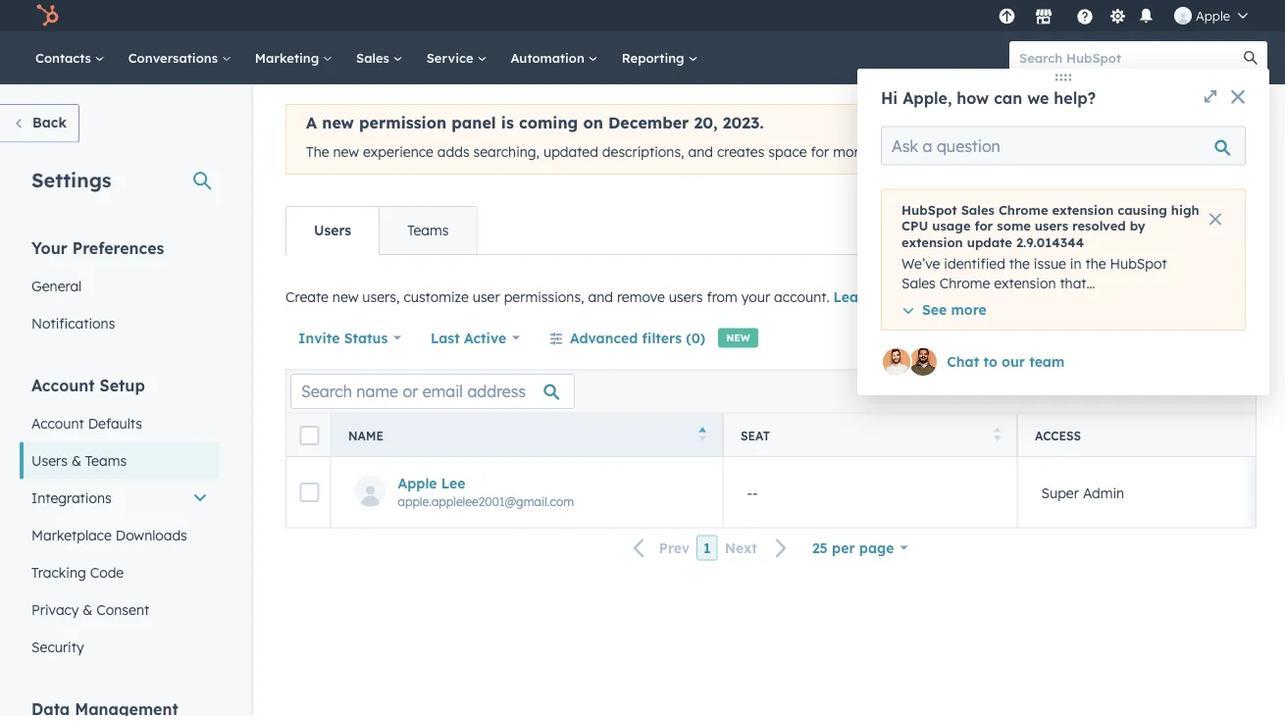 Task type: vqa. For each thing, say whether or not it's contained in the screenshot.
the leftmost user
yes



Task type: locate. For each thing, give the bounding box(es) containing it.
users left from
[[669, 289, 703, 306]]

in
[[1010, 143, 1022, 160]]

account up account defaults
[[31, 375, 95, 395]]

1 vertical spatial new
[[333, 143, 359, 160]]

1 horizontal spatial users
[[314, 222, 352, 239]]

create user button
[[1130, 319, 1257, 358]]

prev button
[[622, 536, 697, 561]]

general link
[[20, 267, 220, 305]]

your
[[742, 289, 771, 306]]

1 vertical spatial create
[[1155, 329, 1200, 346]]

active
[[464, 329, 507, 346]]

1 horizontal spatial teams
[[408, 222, 449, 239]]

teams up customize
[[408, 222, 449, 239]]

0 vertical spatial create
[[286, 289, 329, 306]]

apple right "apple lee" icon
[[1196, 7, 1231, 24]]

1 - from the left
[[747, 484, 753, 501]]

automation
[[511, 50, 589, 66]]

tracking code
[[31, 564, 124, 581]]

and
[[689, 143, 714, 160], [588, 289, 613, 306]]

0 vertical spatial teams
[[408, 222, 449, 239]]

press to sort. element
[[994, 427, 1001, 444]]

create
[[286, 289, 329, 306], [1155, 329, 1200, 346]]

more right "learn"
[[878, 289, 913, 306]]

users for users & teams
[[31, 452, 68, 469]]

create inside button
[[1155, 329, 1200, 346]]

marketing
[[255, 50, 323, 66]]

0 vertical spatial permissions
[[929, 143, 1006, 160]]

new for create
[[333, 289, 359, 306]]

apple.applelee2001@gmail.com
[[398, 494, 574, 508]]

0 vertical spatial users
[[314, 222, 352, 239]]

account.
[[775, 289, 830, 306]]

0 vertical spatial more
[[834, 143, 867, 160]]

service link
[[415, 31, 499, 84]]

2 link opens in a new window image from the top
[[1086, 292, 1099, 306]]

marketplace
[[31, 527, 112, 544]]

teams down defaults on the left of page
[[85, 452, 127, 469]]

navigation
[[286, 206, 477, 255]]

export
[[1019, 329, 1065, 346]]

0 vertical spatial and
[[689, 143, 714, 160]]

new right a
[[322, 113, 354, 133]]

1 horizontal spatial apple
[[1196, 7, 1231, 24]]

account
[[31, 375, 95, 395], [31, 415, 84, 432]]

1 vertical spatial account
[[31, 415, 84, 432]]

1 vertical spatial more
[[878, 289, 913, 306]]

permissions left in
[[929, 143, 1006, 160]]

apple for apple
[[1196, 7, 1231, 24]]

0 horizontal spatial users
[[669, 289, 703, 306]]

- up next
[[747, 484, 753, 501]]

create for create user
[[1155, 329, 1200, 346]]

25 per page button
[[800, 529, 921, 568]]

link opens in a new window image
[[1086, 287, 1099, 311], [1086, 292, 1099, 306]]

2 vertical spatial new
[[333, 289, 359, 306]]

0 horizontal spatial &
[[72, 452, 81, 469]]

users
[[669, 289, 703, 306], [1069, 329, 1106, 346]]

link opens in a new window image inside learn more about user permissions link
[[1086, 292, 1099, 306]]

& up the integrations
[[72, 452, 81, 469]]

and down 20,
[[689, 143, 714, 160]]

admin
[[1084, 484, 1125, 501]]

users,
[[363, 289, 400, 306]]

0 vertical spatial account
[[31, 375, 95, 395]]

defaults
[[88, 415, 142, 432]]

last active button
[[430, 319, 521, 358]]

0 horizontal spatial and
[[588, 289, 613, 306]]

apple left lee
[[398, 475, 437, 492]]

user
[[473, 289, 500, 306], [962, 289, 992, 306], [1204, 329, 1233, 346]]

users down the
[[314, 222, 352, 239]]

1 vertical spatial and
[[588, 289, 613, 306]]

2 horizontal spatial user
[[1204, 329, 1233, 346]]

users link
[[287, 207, 379, 254]]

1 vertical spatial users
[[1069, 329, 1106, 346]]

ascending sort. press to sort descending. image
[[699, 427, 707, 441]]

new right the
[[333, 143, 359, 160]]

permissions up export
[[996, 289, 1078, 306]]

more right for
[[834, 143, 867, 160]]

your
[[31, 238, 68, 258]]

1
[[704, 539, 711, 557]]

marketing link
[[243, 31, 345, 84]]

reporting link
[[610, 31, 710, 84]]

upgrade image
[[999, 8, 1016, 26]]

account up users & teams
[[31, 415, 84, 432]]

1 link opens in a new window image from the top
[[1086, 287, 1099, 311]]

1 vertical spatial users
[[31, 452, 68, 469]]

notifications
[[31, 315, 115, 332]]

filters
[[643, 329, 682, 346]]

users up the integrations
[[31, 452, 68, 469]]

25 per page
[[813, 539, 895, 557]]

users inside button
[[1069, 329, 1106, 346]]

for
[[811, 143, 830, 160]]

close image
[[1221, 129, 1233, 140]]

& for privacy
[[83, 601, 93, 618]]

1 horizontal spatial users
[[1069, 329, 1106, 346]]

0 horizontal spatial create
[[286, 289, 329, 306]]

1 account from the top
[[31, 375, 95, 395]]

1 vertical spatial apple
[[398, 475, 437, 492]]

access
[[1036, 428, 1082, 443]]

users
[[314, 222, 352, 239], [31, 452, 68, 469]]

users inside users link
[[314, 222, 352, 239]]

export users button
[[986, 319, 1118, 358]]

navigation containing users
[[286, 206, 477, 255]]

the new experience adds searching, updated descriptions, and creates space for more granular permissions in the future.
[[306, 143, 1092, 160]]

per
[[832, 539, 855, 557]]

apple inside popup button
[[1196, 7, 1231, 24]]

ascending sort. press to sort descending. element
[[699, 427, 707, 444]]

marketplaces image
[[1036, 9, 1053, 27]]

descriptions,
[[603, 143, 685, 160]]

hubspot image
[[35, 4, 59, 27]]

0 vertical spatial &
[[72, 452, 81, 469]]

apple
[[1196, 7, 1231, 24], [398, 475, 437, 492]]

1 vertical spatial &
[[83, 601, 93, 618]]

1 horizontal spatial and
[[689, 143, 714, 160]]

users right export
[[1069, 329, 1106, 346]]

new left the users,
[[333, 289, 359, 306]]

- up next button
[[753, 484, 758, 501]]

0 horizontal spatial users
[[31, 452, 68, 469]]

privacy & consent link
[[20, 591, 220, 629]]

0 horizontal spatial teams
[[85, 452, 127, 469]]

user inside button
[[1204, 329, 1233, 346]]

help button
[[1069, 5, 1102, 27]]

is
[[501, 113, 514, 133]]

create for create new users, customize user permissions, and remove users from your account.
[[286, 289, 329, 306]]

account inside "link"
[[31, 415, 84, 432]]

and left remove
[[588, 289, 613, 306]]

1 horizontal spatial user
[[962, 289, 992, 306]]

privacy & consent
[[31, 601, 149, 618]]

(0)
[[686, 329, 706, 346]]

a new permission panel is coming on december 20, 2023. alert
[[286, 104, 1257, 175]]

teams
[[408, 222, 449, 239], [85, 452, 127, 469]]

pagination navigation
[[622, 535, 800, 561]]

marketplace downloads
[[31, 527, 187, 544]]

0 horizontal spatial more
[[834, 143, 867, 160]]

super admin
[[1042, 484, 1125, 501]]

a
[[306, 113, 317, 133]]

search button
[[1235, 41, 1268, 75]]

1 vertical spatial teams
[[85, 452, 127, 469]]

status
[[344, 329, 388, 346]]

2 account from the top
[[31, 415, 84, 432]]

& right privacy on the bottom
[[83, 601, 93, 618]]

conversations link
[[117, 31, 243, 84]]

0 vertical spatial new
[[322, 113, 354, 133]]

1 horizontal spatial create
[[1155, 329, 1200, 346]]

create user
[[1155, 329, 1233, 346]]

new for a
[[322, 113, 354, 133]]

20,
[[694, 113, 718, 133]]

integrations
[[31, 489, 112, 506]]

users inside users & teams link
[[31, 452, 68, 469]]

press to sort. image
[[994, 427, 1001, 441]]

teams link
[[379, 207, 476, 254]]

1 horizontal spatial &
[[83, 601, 93, 618]]

privacy
[[31, 601, 79, 618]]

hubspot link
[[24, 4, 74, 27]]

0 horizontal spatial apple
[[398, 475, 437, 492]]

future.
[[1050, 143, 1092, 160]]

apple lee image
[[1175, 7, 1193, 25]]

apple lee link
[[398, 475, 703, 492]]

apple inside apple lee apple.applelee2001@gmail.com
[[398, 475, 437, 492]]

learn
[[834, 289, 873, 306]]

next button
[[718, 536, 800, 561]]

1 vertical spatial permissions
[[996, 289, 1078, 306]]

downloads
[[116, 527, 187, 544]]

0 vertical spatial apple
[[1196, 7, 1231, 24]]



Task type: describe. For each thing, give the bounding box(es) containing it.
service
[[427, 50, 477, 66]]

your preferences
[[31, 238, 164, 258]]

marketplaces button
[[1024, 0, 1065, 31]]

last active
[[431, 329, 507, 346]]

notifications image
[[1138, 8, 1156, 26]]

account for account setup
[[31, 375, 95, 395]]

teams inside users & teams link
[[85, 452, 127, 469]]

search image
[[1245, 51, 1258, 65]]

conversations
[[128, 50, 222, 66]]

the
[[1025, 143, 1046, 160]]

security link
[[20, 629, 220, 666]]

page
[[860, 539, 895, 557]]

invite status button
[[297, 319, 402, 358]]

adds
[[438, 143, 470, 160]]

searching,
[[474, 143, 540, 160]]

new for the
[[333, 143, 359, 160]]

name
[[348, 428, 384, 443]]

new
[[726, 332, 751, 344]]

from
[[707, 289, 738, 306]]

consent
[[96, 601, 149, 618]]

help image
[[1077, 9, 1094, 27]]

0 vertical spatial users
[[669, 289, 703, 306]]

permission
[[359, 113, 447, 133]]

on
[[583, 113, 604, 133]]

learn more about user permissions
[[834, 289, 1082, 306]]

remove
[[617, 289, 665, 306]]

users & teams link
[[20, 442, 220, 479]]

invite
[[298, 329, 340, 346]]

general
[[31, 277, 82, 294]]

a new permission panel is coming on december 20, 2023.
[[306, 113, 764, 133]]

coming
[[519, 113, 578, 133]]

& for users
[[72, 452, 81, 469]]

--
[[747, 484, 758, 501]]

account setup element
[[20, 374, 220, 666]]

setup
[[100, 375, 145, 395]]

preferences
[[72, 238, 164, 258]]

security
[[31, 638, 84, 656]]

apple for apple lee apple.applelee2001@gmail.com
[[398, 475, 437, 492]]

lee
[[442, 475, 466, 492]]

settings image
[[1110, 8, 1127, 26]]

upgrade link
[[995, 5, 1020, 26]]

learn more about user permissions link
[[834, 287, 1103, 311]]

invite status
[[298, 329, 388, 346]]

create new users, customize user permissions, and remove users from your account.
[[286, 289, 834, 306]]

apple lee apple.applelee2001@gmail.com
[[398, 475, 574, 508]]

about
[[917, 289, 958, 306]]

contacts link
[[24, 31, 117, 84]]

Search name or email address search field
[[291, 374, 575, 409]]

apple menu
[[993, 0, 1262, 31]]

2 - from the left
[[753, 484, 758, 501]]

super
[[1042, 484, 1080, 501]]

1 button
[[697, 535, 718, 561]]

and inside a new permission panel is coming on december 20, 2023. alert
[[689, 143, 714, 160]]

the
[[306, 143, 329, 160]]

apple button
[[1163, 0, 1260, 31]]

25
[[813, 539, 828, 557]]

advanced filters (0) button
[[537, 319, 719, 358]]

0 horizontal spatial user
[[473, 289, 500, 306]]

seat
[[741, 428, 771, 443]]

tracking code link
[[20, 554, 220, 591]]

sales
[[356, 50, 393, 66]]

panel
[[452, 113, 496, 133]]

next
[[725, 540, 758, 557]]

account setup
[[31, 375, 145, 395]]

creates
[[717, 143, 765, 160]]

sales link
[[345, 31, 415, 84]]

notifications link
[[20, 305, 220, 342]]

marketplace downloads link
[[20, 517, 220, 554]]

customize
[[404, 289, 469, 306]]

account defaults
[[31, 415, 142, 432]]

tracking
[[31, 564, 86, 581]]

your preferences element
[[20, 237, 220, 342]]

1 horizontal spatial more
[[878, 289, 913, 306]]

last
[[431, 329, 460, 346]]

Search HubSpot search field
[[1010, 41, 1250, 75]]

more inside a new permission panel is coming on december 20, 2023. alert
[[834, 143, 867, 160]]

permissions inside a new permission panel is coming on december 20, 2023. alert
[[929, 143, 1006, 160]]

december
[[609, 113, 689, 133]]

users for users
[[314, 222, 352, 239]]

permissions,
[[504, 289, 585, 306]]

settings
[[31, 167, 111, 192]]

space
[[769, 143, 807, 160]]

advanced
[[570, 329, 638, 346]]

users & teams
[[31, 452, 127, 469]]

back
[[32, 114, 67, 131]]

account for account defaults
[[31, 415, 84, 432]]

notifications button
[[1135, 5, 1159, 26]]

prev
[[659, 540, 690, 557]]

automation link
[[499, 31, 610, 84]]

updated
[[544, 143, 599, 160]]

code
[[90, 564, 124, 581]]

2023.
[[723, 113, 764, 133]]

account defaults link
[[20, 405, 220, 442]]



